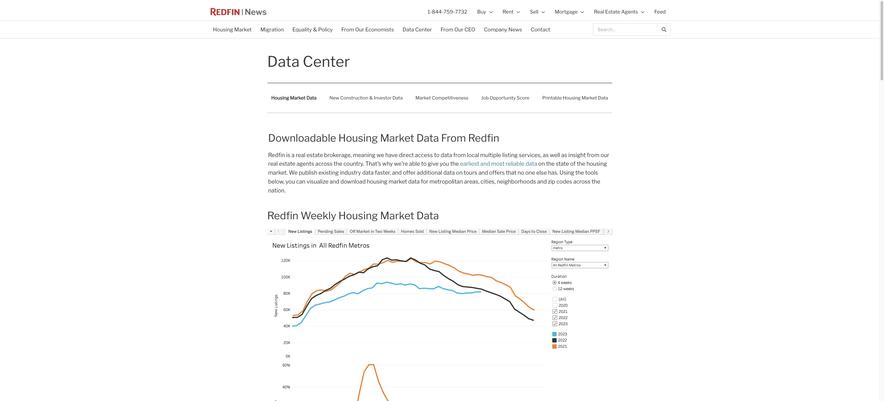 Task type: describe. For each thing, give the bounding box(es) containing it.
new
[[330, 95, 339, 101]]

1 vertical spatial on
[[456, 170, 463, 176]]

1 horizontal spatial real
[[296, 152, 305, 158]]

industry
[[340, 170, 361, 176]]

you inside on the state of the housing market. we publish existing industry data faster, and offer additional data on tours and offers that no one else has. using the tools below, you can visualize and download housing market data for metropolitan areas, cities, neighborhoods and zip codes across the nation.
[[286, 178, 295, 185]]

no
[[518, 170, 524, 176]]

0 horizontal spatial data center
[[267, 53, 350, 71]]

investor
[[374, 95, 392, 101]]

0 horizontal spatial to
[[421, 161, 427, 167]]

data down that's at top
[[362, 170, 374, 176]]

has.
[[548, 170, 558, 176]]

cities,
[[481, 178, 496, 185]]

759-
[[444, 9, 455, 15]]

1-844-759-7732 link
[[423, 0, 472, 24]]

policy
[[318, 26, 333, 33]]

housing market
[[213, 26, 252, 33]]

844-
[[432, 9, 444, 15]]

and up market
[[392, 170, 402, 176]]

access
[[415, 152, 433, 158]]

most
[[491, 161, 505, 167]]

migration
[[260, 26, 284, 33]]

data inside redfin is a real estate brokerage, meaning we have direct access to data from local multiple listing services, as well as insight from our real estate agents across the country. that's why we're able to give you the
[[441, 152, 452, 158]]

company
[[484, 26, 507, 33]]

else
[[536, 170, 547, 176]]

1 as from the left
[[543, 152, 549, 158]]

market.
[[268, 170, 288, 176]]

company news link
[[480, 22, 527, 37]]

job opportunity score
[[481, 95, 530, 101]]

sell link
[[525, 0, 550, 24]]

construction
[[340, 95, 368, 101]]

0 horizontal spatial &
[[313, 26, 317, 33]]

job
[[481, 95, 489, 101]]

printable
[[542, 95, 562, 101]]

0 vertical spatial data center
[[403, 26, 432, 33]]

insight
[[569, 152, 586, 158]]

housing inside housing market link
[[213, 26, 233, 33]]

0 horizontal spatial housing
[[367, 178, 387, 185]]

printable housing market data
[[542, 95, 608, 101]]

1 horizontal spatial center
[[415, 26, 432, 33]]

neighborhoods
[[497, 178, 536, 185]]

offers
[[489, 170, 505, 176]]

equality & policy link
[[288, 22, 337, 37]]

existing
[[319, 170, 339, 176]]

from for from our ceo
[[441, 26, 453, 33]]

mortgage link
[[550, 0, 589, 24]]

data down offer
[[408, 178, 420, 185]]

is
[[286, 152, 290, 158]]

country.
[[344, 161, 364, 167]]

new construction & investor data link
[[325, 91, 407, 105]]

housing inside 'printable housing market data' link
[[563, 95, 581, 101]]

faster,
[[375, 170, 391, 176]]

equality & policy
[[292, 26, 333, 33]]

nation.
[[268, 187, 286, 194]]

market competitiveness link
[[411, 91, 473, 105]]

score
[[517, 95, 530, 101]]

rent link
[[498, 0, 525, 24]]

data down 'services,'
[[526, 161, 537, 167]]

can
[[296, 178, 306, 185]]

1-
[[428, 9, 432, 15]]

from our economists link
[[337, 22, 398, 37]]

ceo
[[465, 26, 475, 33]]

one
[[525, 170, 535, 176]]

1 horizontal spatial estate
[[307, 152, 323, 158]]

zip
[[548, 178, 555, 185]]

real
[[594, 9, 604, 15]]

local
[[467, 152, 479, 158]]

and down existing
[[330, 178, 339, 185]]

we
[[377, 152, 384, 158]]

agents
[[297, 161, 314, 167]]

direct
[[399, 152, 414, 158]]

housing inside housing market data link
[[271, 95, 289, 101]]

1 vertical spatial estate
[[279, 161, 295, 167]]

from our ceo link
[[436, 22, 480, 37]]

news
[[509, 26, 522, 33]]

redfin weekly housing market data
[[267, 210, 439, 222]]

able
[[409, 161, 420, 167]]

of
[[570, 161, 576, 167]]

data center link
[[398, 22, 436, 37]]

meaning
[[353, 152, 376, 158]]

2 from from the left
[[587, 152, 600, 158]]

and down multiple
[[481, 161, 490, 167]]

data up the metropolitan
[[443, 170, 455, 176]]

listing
[[502, 152, 518, 158]]

real estate agents link
[[589, 0, 650, 24]]

below,
[[268, 178, 285, 185]]

company news
[[484, 26, 522, 33]]

that's
[[365, 161, 381, 167]]

visualize
[[307, 178, 329, 185]]

market
[[389, 178, 407, 185]]

0 vertical spatial redfin
[[468, 132, 499, 144]]

new construction & investor data
[[330, 95, 403, 101]]

earliest and most reliable data
[[460, 161, 537, 167]]

0 vertical spatial on
[[538, 161, 545, 167]]

a
[[292, 152, 295, 158]]

that
[[506, 170, 517, 176]]

7732
[[455, 9, 467, 15]]

why
[[382, 161, 393, 167]]

earliest and most reliable data link
[[460, 161, 537, 167]]



Task type: vqa. For each thing, say whether or not it's contained in the screenshot.
Out
no



Task type: locate. For each thing, give the bounding box(es) containing it.
real estate agents
[[594, 9, 638, 15]]

0 horizontal spatial on
[[456, 170, 463, 176]]

redfin real estate news image
[[209, 6, 268, 18]]

1 our from the left
[[355, 26, 364, 33]]

1 vertical spatial housing
[[367, 178, 387, 185]]

real right a
[[296, 152, 305, 158]]

opportunity
[[490, 95, 516, 101]]

1 horizontal spatial you
[[440, 161, 449, 167]]

redfin is a real estate brokerage, meaning we have direct access to data from local multiple listing services, as well as insight from our real estate agents across the country. that's why we're able to give you the
[[268, 152, 609, 167]]

across inside on the state of the housing market. we publish existing industry data faster, and offer additional data on tours and offers that no one else has. using the tools below, you can visualize and download housing market data for metropolitan areas, cities, neighborhoods and zip codes across the nation.
[[573, 178, 591, 185]]

download
[[341, 178, 366, 185]]

1 horizontal spatial to
[[434, 152, 440, 158]]

real up market.
[[268, 161, 278, 167]]

from up 'earliest'
[[453, 152, 466, 158]]

on the state of the housing market. we publish existing industry data faster, and offer additional data on tours and offers that no one else has. using the tools below, you can visualize and download housing market data for metropolitan areas, cities, neighborhoods and zip codes across the nation.
[[268, 161, 607, 194]]

for
[[421, 178, 428, 185]]

our
[[601, 152, 609, 158]]

on left tours
[[456, 170, 463, 176]]

& left investor
[[369, 95, 373, 101]]

estate
[[605, 9, 620, 15]]

data right access at top
[[441, 152, 452, 158]]

areas,
[[464, 178, 480, 185]]

from right "policy"
[[341, 26, 354, 33]]

from
[[453, 152, 466, 158], [587, 152, 600, 158]]

publish
[[299, 170, 317, 176]]

contact
[[531, 26, 550, 33]]

the right of
[[577, 161, 586, 167]]

redfin for redfin is a real estate brokerage, meaning we have direct access to data from local multiple listing services, as well as insight from our real estate agents across the country. that's why we're able to give you the
[[268, 152, 285, 158]]

0 horizontal spatial you
[[286, 178, 295, 185]]

housing down faster,
[[367, 178, 387, 185]]

across down tools on the right of page
[[573, 178, 591, 185]]

well
[[550, 152, 560, 158]]

0 vertical spatial estate
[[307, 152, 323, 158]]

across up existing
[[315, 161, 333, 167]]

you right give
[[440, 161, 449, 167]]

across inside redfin is a real estate brokerage, meaning we have direct access to data from local multiple listing services, as well as insight from our real estate agents across the country. that's why we're able to give you the
[[315, 161, 333, 167]]

the
[[334, 161, 342, 167], [450, 161, 459, 167], [546, 161, 555, 167], [577, 161, 586, 167], [576, 170, 584, 176], [592, 178, 600, 185]]

feed link
[[650, 0, 671, 24]]

give
[[428, 161, 439, 167]]

we're
[[394, 161, 408, 167]]

redfin left "is"
[[268, 152, 285, 158]]

our left economists
[[355, 26, 364, 33]]

estate up agents at the top left
[[307, 152, 323, 158]]

housing market data link
[[267, 91, 321, 105]]

from our ceo
[[441, 26, 475, 33]]

contact link
[[527, 22, 555, 37]]

from
[[341, 26, 354, 33], [441, 26, 453, 33], [441, 132, 466, 144]]

1 vertical spatial you
[[286, 178, 295, 185]]

Search... search field
[[594, 24, 658, 35]]

metropolitan
[[430, 178, 463, 185]]

housing market data
[[271, 95, 317, 101]]

weekly
[[301, 210, 336, 222]]

2 vertical spatial redfin
[[267, 210, 298, 222]]

from for from our economists
[[341, 26, 354, 33]]

migration link
[[256, 22, 288, 37]]

1 horizontal spatial our
[[454, 26, 463, 33]]

you inside redfin is a real estate brokerage, meaning we have direct access to data from local multiple listing services, as well as insight from our real estate agents across the country. that's why we're able to give you the
[[440, 161, 449, 167]]

services,
[[519, 152, 542, 158]]

real
[[296, 152, 305, 158], [268, 161, 278, 167]]

job opportunity score link
[[477, 91, 534, 105]]

we
[[289, 170, 298, 176]]

1 vertical spatial &
[[369, 95, 373, 101]]

sell
[[530, 9, 539, 15]]

2 our from the left
[[454, 26, 463, 33]]

agents
[[621, 9, 638, 15]]

1 horizontal spatial across
[[573, 178, 591, 185]]

our
[[355, 26, 364, 33], [454, 26, 463, 33]]

from up redfin is a real estate brokerage, meaning we have direct access to data from local multiple listing services, as well as insight from our real estate agents across the country. that's why we're able to give you the
[[441, 132, 466, 144]]

the up the has.
[[546, 161, 555, 167]]

1 vertical spatial center
[[303, 53, 350, 71]]

None search field
[[593, 23, 671, 36]]

0 vertical spatial center
[[415, 26, 432, 33]]

the left 'earliest'
[[450, 161, 459, 167]]

and down else
[[537, 178, 547, 185]]

downloadable
[[268, 132, 336, 144]]

offer
[[403, 170, 416, 176]]

the down tools on the right of page
[[592, 178, 600, 185]]

additional
[[417, 170, 442, 176]]

1 vertical spatial data center
[[267, 53, 350, 71]]

housing up tools on the right of page
[[587, 161, 607, 167]]

1 vertical spatial to
[[421, 161, 427, 167]]

market
[[234, 26, 252, 33], [290, 95, 306, 101], [416, 95, 431, 101], [582, 95, 597, 101], [380, 132, 414, 144], [380, 210, 414, 222]]

1 horizontal spatial from
[[587, 152, 600, 158]]

our for economists
[[355, 26, 364, 33]]

0 horizontal spatial estate
[[279, 161, 295, 167]]

mortgage
[[555, 9, 578, 15]]

redfin inside redfin is a real estate brokerage, meaning we have direct access to data from local multiple listing services, as well as insight from our real estate agents across the country. that's why we're able to give you the
[[268, 152, 285, 158]]

1 horizontal spatial as
[[561, 152, 567, 158]]

and up cities,
[[479, 170, 488, 176]]

1 vertical spatial redfin
[[268, 152, 285, 158]]

redfin down nation.
[[267, 210, 298, 222]]

using
[[560, 170, 574, 176]]

and
[[481, 161, 490, 167], [392, 170, 402, 176], [479, 170, 488, 176], [330, 178, 339, 185], [537, 178, 547, 185]]

housing
[[213, 26, 233, 33], [271, 95, 289, 101], [563, 95, 581, 101], [338, 132, 378, 144], [339, 210, 378, 222]]

to down access at top
[[421, 161, 427, 167]]

to
[[434, 152, 440, 158], [421, 161, 427, 167]]

economists
[[365, 26, 394, 33]]

0 horizontal spatial across
[[315, 161, 333, 167]]

feed
[[655, 9, 666, 15]]

redfin for redfin weekly housing market data
[[267, 210, 298, 222]]

codes
[[557, 178, 572, 185]]

0 horizontal spatial real
[[268, 161, 278, 167]]

printable housing market data link
[[538, 91, 612, 105]]

our left ceo
[[454, 26, 463, 33]]

1 vertical spatial real
[[268, 161, 278, 167]]

the down the brokerage,
[[334, 161, 342, 167]]

state
[[556, 161, 569, 167]]

redfin up multiple
[[468, 132, 499, 144]]

you down we
[[286, 178, 295, 185]]

from left our
[[587, 152, 600, 158]]

as left "well"
[[543, 152, 549, 158]]

0 vertical spatial you
[[440, 161, 449, 167]]

0 horizontal spatial center
[[303, 53, 350, 71]]

competitiveness
[[432, 95, 469, 101]]

as up state
[[561, 152, 567, 158]]

housing market link
[[209, 22, 256, 37]]

the down of
[[576, 170, 584, 176]]

tools
[[585, 170, 598, 176]]

&
[[313, 26, 317, 33], [369, 95, 373, 101]]

redfin
[[468, 132, 499, 144], [268, 152, 285, 158], [267, 210, 298, 222]]

data
[[403, 26, 414, 33], [267, 53, 300, 71], [307, 95, 317, 101], [393, 95, 403, 101], [598, 95, 608, 101], [417, 132, 439, 144], [417, 210, 439, 222]]

data
[[441, 152, 452, 158], [526, 161, 537, 167], [362, 170, 374, 176], [443, 170, 455, 176], [408, 178, 420, 185]]

1 horizontal spatial &
[[369, 95, 373, 101]]

& left "policy"
[[313, 26, 317, 33]]

downloadable housing market data from redfin
[[268, 132, 499, 144]]

on up else
[[538, 161, 545, 167]]

estate
[[307, 152, 323, 158], [279, 161, 295, 167]]

0 vertical spatial real
[[296, 152, 305, 158]]

our for ceo
[[454, 26, 463, 33]]

1 vertical spatial across
[[573, 178, 591, 185]]

1 horizontal spatial data center
[[403, 26, 432, 33]]

from down 1-844-759-7732 link
[[441, 26, 453, 33]]

estate down "is"
[[279, 161, 295, 167]]

1 horizontal spatial housing
[[587, 161, 607, 167]]

market competitiveness
[[416, 95, 469, 101]]

0 horizontal spatial as
[[543, 152, 549, 158]]

0 vertical spatial across
[[315, 161, 333, 167]]

0 vertical spatial to
[[434, 152, 440, 158]]

0 horizontal spatial our
[[355, 26, 364, 33]]

data center
[[403, 26, 432, 33], [267, 53, 350, 71]]

buy link
[[472, 0, 498, 24]]

0 horizontal spatial from
[[453, 152, 466, 158]]

multiple
[[480, 152, 501, 158]]

tours
[[464, 170, 477, 176]]

equality
[[292, 26, 312, 33]]

search image
[[662, 27, 667, 32]]

1 from from the left
[[453, 152, 466, 158]]

2 as from the left
[[561, 152, 567, 158]]

brokerage,
[[324, 152, 352, 158]]

1 horizontal spatial on
[[538, 161, 545, 167]]

on
[[538, 161, 545, 167], [456, 170, 463, 176]]

to up give
[[434, 152, 440, 158]]

center
[[415, 26, 432, 33], [303, 53, 350, 71]]

0 vertical spatial housing
[[587, 161, 607, 167]]

0 vertical spatial &
[[313, 26, 317, 33]]

earliest
[[460, 161, 479, 167]]



